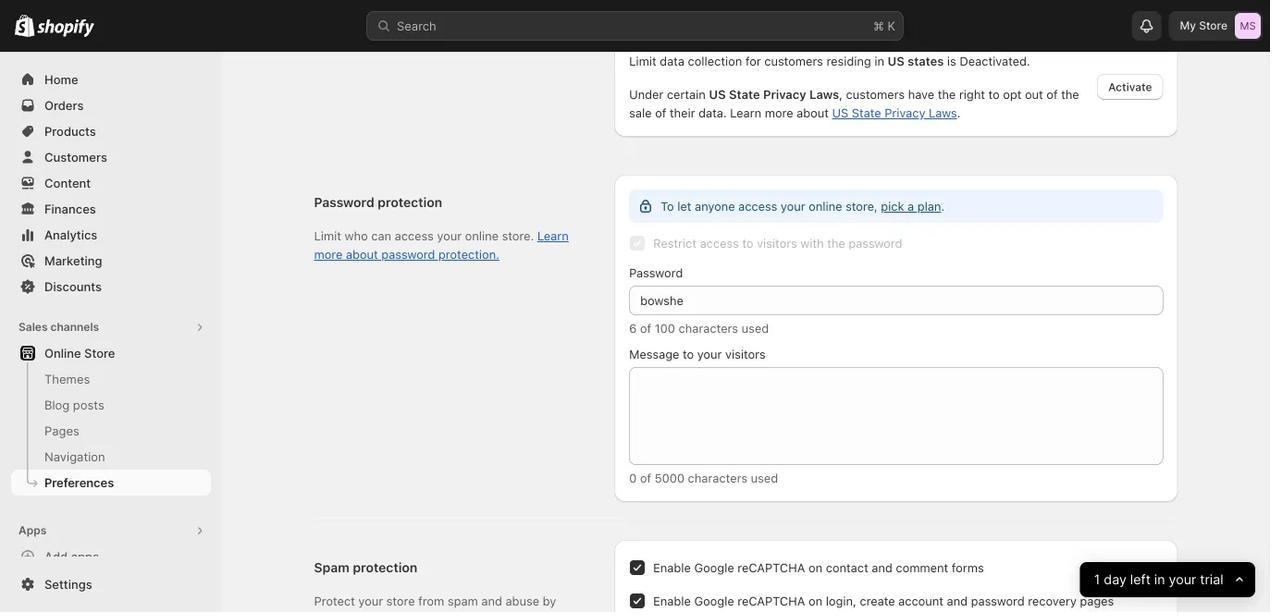 Task type: describe. For each thing, give the bounding box(es) containing it.
discounts link
[[11, 274, 211, 300]]

my store image
[[1235, 13, 1261, 39]]

content link
[[11, 170, 211, 196]]

analytics
[[44, 228, 97, 242]]

add apps button
[[11, 544, 211, 570]]

home link
[[11, 67, 211, 93]]

customers
[[44, 150, 107, 164]]

navigation
[[44, 450, 105, 464]]

online store
[[44, 346, 115, 360]]

posts
[[73, 398, 104, 412]]

my
[[1180, 19, 1196, 32]]

themes link
[[11, 366, 211, 392]]

customers link
[[11, 144, 211, 170]]

pages link
[[11, 418, 211, 444]]

discounts
[[44, 279, 102, 294]]

sales
[[19, 321, 48, 334]]

online store link
[[11, 340, 211, 366]]

products link
[[11, 118, 211, 144]]

in
[[1155, 572, 1165, 588]]

navigation link
[[11, 444, 211, 470]]

pages
[[44, 424, 79, 438]]

blog posts link
[[11, 392, 211, 418]]

products
[[44, 124, 96, 138]]

blog posts
[[44, 398, 104, 412]]

orders link
[[11, 93, 211, 118]]

marketing
[[44, 253, 102, 268]]

my store
[[1180, 19, 1228, 32]]

preferences link
[[11, 470, 211, 496]]

sales channels
[[19, 321, 99, 334]]

1 horizontal spatial shopify image
[[37, 19, 95, 37]]

add
[[44, 550, 68, 564]]



Task type: locate. For each thing, give the bounding box(es) containing it.
left
[[1131, 572, 1151, 588]]

1
[[1094, 572, 1100, 588]]

⌘ k
[[873, 19, 896, 33]]

add apps
[[44, 550, 99, 564]]

search
[[397, 19, 436, 33]]

channels
[[50, 321, 99, 334]]

store
[[1199, 19, 1228, 32], [84, 346, 115, 360]]

day
[[1104, 572, 1127, 588]]

store down the sales channels button
[[84, 346, 115, 360]]

settings
[[44, 577, 92, 592]]

0 vertical spatial store
[[1199, 19, 1228, 32]]

k
[[888, 19, 896, 33]]

online
[[44, 346, 81, 360]]

1 day left in your trial
[[1094, 572, 1224, 588]]

settings link
[[11, 572, 211, 598]]

1 horizontal spatial store
[[1199, 19, 1228, 32]]

store for my store
[[1199, 19, 1228, 32]]

shopify image
[[15, 14, 34, 37], [37, 19, 95, 37]]

1 day left in your trial button
[[1080, 562, 1255, 598]]

preferences
[[44, 476, 114, 490]]

store for online store
[[84, 346, 115, 360]]

your
[[1169, 572, 1197, 588]]

⌘
[[873, 19, 884, 33]]

finances
[[44, 202, 96, 216]]

apps
[[71, 550, 99, 564]]

store right my
[[1199, 19, 1228, 32]]

apps
[[19, 524, 47, 537]]

trial
[[1200, 572, 1224, 588]]

analytics link
[[11, 222, 211, 248]]

blog
[[44, 398, 70, 412]]

home
[[44, 72, 78, 86]]

marketing link
[[11, 248, 211, 274]]

content
[[44, 176, 91, 190]]

0 horizontal spatial shopify image
[[15, 14, 34, 37]]

sales channels button
[[11, 315, 211, 340]]

finances link
[[11, 196, 211, 222]]

0 horizontal spatial store
[[84, 346, 115, 360]]

themes
[[44, 372, 90, 386]]

apps button
[[11, 518, 211, 544]]

orders
[[44, 98, 84, 112]]

1 vertical spatial store
[[84, 346, 115, 360]]



Task type: vqa. For each thing, say whether or not it's contained in the screenshot.
The
no



